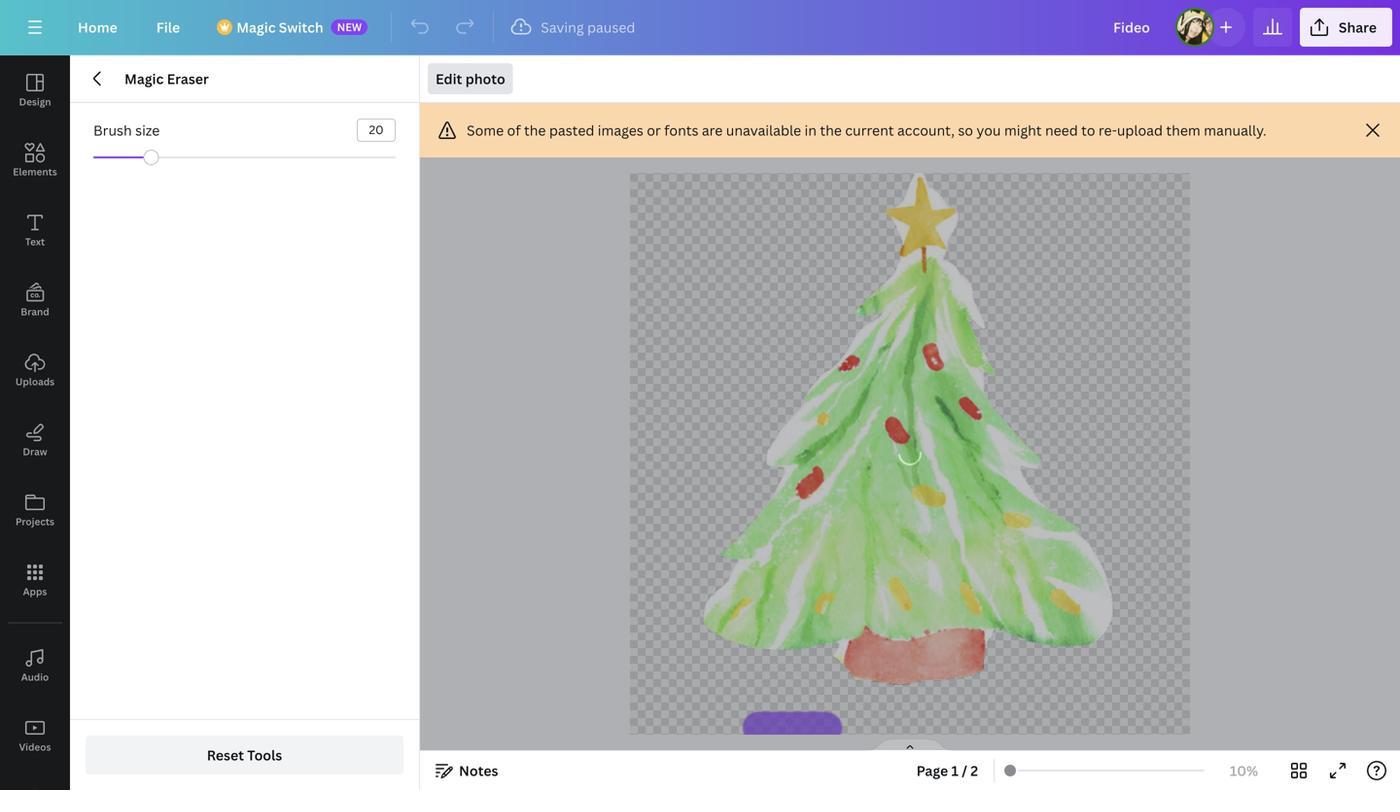 Task type: vqa. For each thing, say whether or not it's contained in the screenshot.
Add names, groups or emails Text Field
no



Task type: locate. For each thing, give the bounding box(es) containing it.
and left top
[[904, 630, 930, 651]]

0 vertical spatial magic
[[236, 18, 276, 36]]

unavailable
[[726, 121, 801, 140]]

share button
[[1300, 8, 1392, 47]]

sauce inside fideo noodles 1/2 can of tomato sauce
[[835, 173, 874, 193]]

to down the longer
[[974, 548, 986, 569]]

cook down oil at the right of the page
[[940, 439, 973, 459]]

1/2
[[721, 173, 741, 193], [752, 576, 773, 596]]

share
[[1339, 18, 1377, 36]]

little left the longer
[[912, 494, 940, 514]]

some
[[750, 494, 787, 514], [722, 658, 759, 678]]

and
[[910, 439, 936, 459], [834, 494, 860, 514], [722, 576, 748, 596], [894, 603, 920, 623], [904, 630, 930, 651]]

might
[[1004, 121, 1042, 140]]

1 vertical spatial tomato
[[822, 576, 869, 596]]

sauce
[[835, 173, 874, 193], [872, 576, 913, 596]]

1 vertical spatial seasoning
[[899, 548, 970, 569]]

longer
[[943, 494, 990, 514]]

magic
[[236, 18, 276, 36], [124, 70, 164, 88]]

you left pick
[[843, 251, 867, 270]]

1 vertical spatial little
[[912, 494, 940, 514]]

side panel tab list
[[0, 55, 70, 791]]

0 vertical spatial timer
[[745, 603, 782, 623]]

pot down olive
[[886, 439, 907, 459]]

0 horizontal spatial cook
[[863, 494, 897, 514]]

brand button
[[0, 265, 70, 335]]

water
[[762, 251, 801, 270], [750, 521, 791, 541]]

little
[[829, 411, 856, 432], [912, 494, 940, 514]]

with
[[958, 630, 985, 651]]

saving paused
[[541, 18, 635, 36]]

/
[[962, 762, 967, 780]]

1 vertical spatial magic
[[124, 70, 164, 88]]

draw button
[[0, 405, 70, 475]]

pot right about
[[914, 521, 935, 541]]

pick
[[871, 251, 897, 270]]

1 vertical spatial cook
[[863, 494, 897, 514]]

images
[[598, 121, 644, 140]]

top
[[934, 630, 955, 651]]

1 left /
[[951, 762, 959, 780]]

water up tablespoon
[[750, 521, 791, 541]]

show pages image
[[863, 738, 957, 754]]

magic eraser
[[124, 70, 209, 88]]

medium
[[792, 384, 846, 404]]

0 vertical spatial tomato
[[787, 173, 832, 193]]

1 vertical spatial water
[[750, 521, 791, 541]]

0 horizontal spatial timer
[[745, 603, 782, 623]]

when
[[722, 411, 761, 432]]

to
[[1081, 121, 1095, 140], [804, 251, 816, 270], [953, 411, 966, 432], [845, 439, 858, 459], [794, 521, 807, 541], [974, 548, 986, 569], [922, 658, 935, 678]]

a left the longer
[[900, 494, 909, 514]]

1 horizontal spatial fresco
[[875, 658, 919, 678]]

2/3 up knorr
[[870, 521, 894, 541]]

1/2 inside the put pot on medium heat when hot add a little bit of olive oil to pot add fideo noodles to the pot and cook until brown add some garlic and cook a little longer add water to fill about 2/3 of pot add 1 tablespoon of knorr seasoning to pot and 1/2 can of tomato sauce set timer for 30-40 mins and let the pot sit after the timer ends serve and top with some shredded queso fresco to your liking
[[752, 576, 773, 596]]

can inside fideo noodles 1/2 can of tomato sauce
[[744, 173, 768, 193]]

heat
[[850, 384, 879, 404]]

tomato up 40 at the bottom right
[[822, 576, 869, 596]]

1 left tablespoon
[[750, 548, 756, 569]]

design
[[19, 95, 51, 108]]

design button
[[0, 55, 70, 125]]

farfalle pasta illustration image
[[832, 115, 894, 169]]

magic left eraser at the top of the page
[[124, 70, 164, 88]]

0 horizontal spatial 1/2
[[721, 173, 741, 193]]

can up fresh garlic
[[744, 173, 768, 193]]

cook up about
[[863, 494, 897, 514]]

1 horizontal spatial magic
[[236, 18, 276, 36]]

0 horizontal spatial fresco
[[764, 276, 806, 296]]

1 horizontal spatial you
[[977, 121, 1001, 140]]

1 inside button
[[951, 762, 959, 780]]

0 vertical spatial 1/2
[[721, 173, 741, 193]]

0 horizontal spatial seasoning
[[818, 225, 886, 244]]

of down noodles
[[772, 173, 784, 193]]

to down chicken
[[804, 251, 816, 270]]

1 vertical spatial can
[[776, 576, 802, 596]]

brush size
[[93, 121, 160, 140]]

seasoning up let in the right bottom of the page
[[899, 548, 970, 569]]

1 vertical spatial 1/2
[[752, 576, 773, 596]]

0 vertical spatial a
[[817, 411, 825, 432]]

0 horizontal spatial little
[[829, 411, 856, 432]]

brush
[[93, 121, 132, 140]]

queso
[[721, 276, 761, 296]]

0 horizontal spatial 2/3
[[721, 251, 743, 270]]

saving
[[541, 18, 584, 36]]

garlic up chicken
[[757, 199, 795, 219]]

0 vertical spatial 2/3
[[721, 251, 743, 270]]

notes
[[459, 762, 498, 780]]

0 vertical spatial little
[[829, 411, 856, 432]]

hot
[[764, 411, 785, 432]]

tablespoon
[[759, 548, 835, 569]]

knorr
[[855, 548, 895, 569]]

pasted
[[549, 121, 594, 140]]

to right oil at the right of the page
[[953, 411, 966, 432]]

brand
[[21, 305, 49, 318]]

2/3 inside the put pot on medium heat when hot add a little bit of olive oil to pot add fideo noodles to the pot and cook until brown add some garlic and cook a little longer add water to fill about 2/3 of pot add 1 tablespoon of knorr seasoning to pot and 1/2 can of tomato sauce set timer for 30-40 mins and let the pot sit after the timer ends serve and top with some shredded queso fresco to your liking
[[870, 521, 894, 541]]

of right about
[[897, 521, 910, 541]]

of right some
[[507, 121, 521, 140]]

1 vertical spatial you
[[843, 251, 867, 270]]

account,
[[897, 121, 955, 140]]

0 horizontal spatial 1
[[750, 548, 756, 569]]

0 horizontal spatial magic
[[124, 70, 164, 88]]

1/2 down tablespoon
[[752, 576, 773, 596]]

draw
[[23, 445, 47, 458]]

1 horizontal spatial can
[[776, 576, 802, 596]]

a
[[817, 411, 825, 432], [900, 494, 909, 514]]

seasoning up pick
[[818, 225, 886, 244]]

edit photo button
[[428, 63, 513, 94]]

sauce down farfalle pasta illustration "image"
[[835, 173, 874, 193]]

fresco down serve
[[875, 658, 919, 678]]

30-
[[809, 603, 837, 623]]

olive
[[721, 302, 753, 322]]

garlic up fill
[[791, 494, 830, 514]]

some down after
[[722, 658, 759, 678]]

to right noodles
[[845, 439, 858, 459]]

1 horizontal spatial timer
[[783, 630, 820, 651]]

seasoning inside knorr chicken seasoning 2/3 of water to pot you pick queso fresco olive oil
[[818, 225, 886, 244]]

some down brown
[[750, 494, 787, 514]]

cook
[[940, 439, 973, 459], [863, 494, 897, 514]]

1 horizontal spatial 1
[[951, 762, 959, 780]]

elements button
[[0, 125, 70, 195]]

0 vertical spatial water
[[762, 251, 801, 270]]

of up 30-
[[805, 576, 818, 596]]

sauce down knorr
[[872, 576, 913, 596]]

garlic
[[757, 199, 795, 219], [791, 494, 830, 514]]

sit
[[992, 603, 1007, 623]]

2/3 down knorr
[[721, 251, 743, 270]]

need
[[1045, 121, 1078, 140]]

knorr chicken seasoning 2/3 of water to pot you pick queso fresco olive oil
[[721, 225, 897, 322]]

2/3
[[721, 251, 743, 270], [870, 521, 894, 541]]

0 vertical spatial sauce
[[835, 173, 874, 193]]

to left re- on the top of page
[[1081, 121, 1095, 140]]

timer
[[745, 603, 782, 623], [783, 630, 820, 651]]

text
[[25, 235, 45, 248]]

fresco inside knorr chicken seasoning 2/3 of water to pot you pick queso fresco olive oil
[[764, 276, 806, 296]]

1 horizontal spatial cook
[[940, 439, 973, 459]]

bit
[[860, 411, 876, 432]]

main menu bar
[[0, 0, 1400, 55]]

timer down for
[[783, 630, 820, 651]]

1 vertical spatial sauce
[[872, 576, 913, 596]]

fresh
[[721, 199, 754, 219]]

0 vertical spatial 1
[[750, 548, 756, 569]]

and left let in the right bottom of the page
[[894, 603, 920, 623]]

the right after
[[759, 630, 780, 651]]

seasoning
[[818, 225, 886, 244], [899, 548, 970, 569]]

until
[[976, 439, 1005, 459]]

shredded
[[763, 658, 827, 678]]

water down chicken
[[762, 251, 801, 270]]

fresco up oil
[[764, 276, 806, 296]]

1/2 up fresh at the right
[[721, 173, 741, 193]]

switch
[[279, 18, 323, 36]]

magic for magic eraser
[[124, 70, 164, 88]]

0 horizontal spatial you
[[843, 251, 867, 270]]

0 vertical spatial seasoning
[[818, 225, 886, 244]]

pot left sit
[[968, 603, 989, 623]]

olive
[[896, 411, 930, 432]]

tomato down noodles
[[787, 173, 832, 193]]

add
[[722, 439, 747, 459], [722, 494, 747, 514], [722, 521, 747, 541], [722, 548, 747, 569]]

1 horizontal spatial a
[[900, 494, 909, 514]]

1 vertical spatial 2/3
[[870, 521, 894, 541]]

0 horizontal spatial can
[[744, 173, 768, 193]]

1 horizontal spatial seasoning
[[899, 548, 970, 569]]

magic left "switch"
[[236, 18, 276, 36]]

fresco inside the put pot on medium heat when hot add a little bit of olive oil to pot add fideo noodles to the pot and cook until brown add some garlic and cook a little longer add water to fill about 2/3 of pot add 1 tablespoon of knorr seasoning to pot and 1/2 can of tomato sauce set timer for 30-40 mins and let the pot sit after the timer ends serve and top with some shredded queso fresco to your liking
[[875, 658, 919, 678]]

1 vertical spatial fresco
[[875, 658, 919, 678]]

magic inside main menu bar
[[236, 18, 276, 36]]

10% button
[[1213, 756, 1276, 787]]

tomato
[[787, 173, 832, 193], [822, 576, 869, 596]]

serve
[[860, 630, 901, 651]]

1 add from the top
[[722, 439, 747, 459]]

0 vertical spatial can
[[744, 173, 768, 193]]

a right the add at the right bottom of page
[[817, 411, 825, 432]]

text button
[[0, 195, 70, 265]]

2/3 inside knorr chicken seasoning 2/3 of water to pot you pick queso fresco olive oil
[[721, 251, 743, 270]]

pot left pick
[[819, 251, 839, 270]]

the left the pasted
[[524, 121, 546, 140]]

timer right set
[[745, 603, 782, 623]]

of up queso
[[746, 251, 759, 270]]

and up about
[[834, 494, 860, 514]]

Brush size text field
[[358, 120, 395, 141]]

1 horizontal spatial 2/3
[[870, 521, 894, 541]]

1 horizontal spatial 1/2
[[752, 576, 773, 596]]

you right so
[[977, 121, 1001, 140]]

can up for
[[776, 576, 802, 596]]

re-
[[1099, 121, 1117, 140]]

put
[[722, 384, 743, 404]]

1 vertical spatial garlic
[[791, 494, 830, 514]]

size
[[135, 121, 160, 140]]

little left bit
[[829, 411, 856, 432]]

manually.
[[1204, 121, 1267, 140]]

1 vertical spatial 1
[[951, 762, 959, 780]]

0 vertical spatial fresco
[[764, 276, 806, 296]]



Task type: describe. For each thing, give the bounding box(es) containing it.
2 add from the top
[[722, 494, 747, 514]]

or
[[647, 121, 661, 140]]

page 1 / 2
[[917, 762, 978, 780]]

edit
[[436, 70, 462, 88]]

so
[[958, 121, 973, 140]]

the right in at the top of page
[[820, 121, 842, 140]]

noodles
[[788, 439, 842, 459]]

liking
[[975, 658, 1012, 678]]

1 inside the put pot on medium heat when hot add a little bit of olive oil to pot add fideo noodles to the pot and cook until brown add some garlic and cook a little longer add water to fill about 2/3 of pot add 1 tablespoon of knorr seasoning to pot and 1/2 can of tomato sauce set timer for 30-40 mins and let the pot sit after the timer ends serve and top with some shredded queso fresco to your liking
[[750, 548, 756, 569]]

water inside the put pot on medium heat when hot add a little bit of olive oil to pot add fideo noodles to the pot and cook until brown add some garlic and cook a little longer add water to fill about 2/3 of pot add 1 tablespoon of knorr seasoning to pot and 1/2 can of tomato sauce set timer for 30-40 mins and let the pot sit after the timer ends serve and top with some shredded queso fresco to your liking
[[750, 521, 791, 541]]

tools
[[247, 746, 282, 765]]

pot left on
[[746, 384, 767, 404]]

the right let in the right bottom of the page
[[943, 603, 964, 623]]

fideo
[[750, 439, 784, 459]]

them
[[1166, 121, 1201, 140]]

1 vertical spatial timer
[[783, 630, 820, 651]]

projects button
[[0, 475, 70, 546]]

photo
[[465, 70, 505, 88]]

you inside knorr chicken seasoning 2/3 of water to pot you pick queso fresco olive oil
[[843, 251, 867, 270]]

pot up until
[[969, 411, 990, 432]]

uploads
[[15, 375, 55, 388]]

1 vertical spatial a
[[900, 494, 909, 514]]

some of the pasted images or fonts are unavailable in the current account, so you might need to re-upload them manually.
[[467, 121, 1267, 140]]

let
[[924, 603, 940, 623]]

pot up sit
[[990, 548, 1011, 569]]

to inside knorr chicken seasoning 2/3 of water to pot you pick queso fresco olive oil
[[804, 251, 816, 270]]

knorr
[[721, 225, 760, 244]]

elements
[[13, 165, 57, 178]]

page
[[917, 762, 948, 780]]

upload
[[1117, 121, 1163, 140]]

new
[[337, 19, 362, 34]]

after
[[722, 630, 755, 651]]

the down bit
[[861, 439, 882, 459]]

Design title text field
[[1098, 8, 1168, 47]]

to left your
[[922, 658, 935, 678]]

tomato inside fideo noodles 1/2 can of tomato sauce
[[787, 173, 832, 193]]

0 vertical spatial cook
[[940, 439, 973, 459]]

page 1 / 2 button
[[909, 756, 986, 787]]

uploads button
[[0, 335, 70, 405]]

seasoning inside the put pot on medium heat when hot add a little bit of olive oil to pot add fideo noodles to the pot and cook until brown add some garlic and cook a little longer add water to fill about 2/3 of pot add 1 tablespoon of knorr seasoning to pot and 1/2 can of tomato sauce set timer for 30-40 mins and let the pot sit after the timer ends serve and top with some shredded queso fresco to your liking
[[899, 548, 970, 569]]

fideo
[[721, 147, 756, 167]]

noodles
[[759, 147, 811, 167]]

edit photo
[[436, 70, 505, 88]]

eraser
[[167, 70, 209, 88]]

in
[[805, 121, 817, 140]]

water inside knorr chicken seasoning 2/3 of water to pot you pick queso fresco olive oil
[[762, 251, 801, 270]]

audio button
[[0, 631, 70, 701]]

fresh garlic
[[721, 199, 795, 219]]

ends
[[823, 630, 856, 651]]

fideo noodles 1/2 can of tomato sauce
[[721, 147, 874, 193]]

reset tools
[[207, 746, 282, 765]]

and down olive
[[910, 439, 936, 459]]

of down about
[[838, 548, 851, 569]]

put pot on medium heat when hot add a little bit of olive oil to pot add fideo noodles to the pot and cook until brown add some garlic and cook a little longer add water to fill about 2/3 of pot add 1 tablespoon of knorr seasoning to pot and 1/2 can of tomato sauce set timer for 30-40 mins and let the pot sit after the timer ends serve and top with some shredded queso fresco to your liking
[[722, 384, 1012, 678]]

file button
[[141, 8, 196, 47]]

are
[[702, 121, 723, 140]]

audio
[[21, 671, 49, 684]]

of inside fideo noodles 1/2 can of tomato sauce
[[772, 173, 784, 193]]

on
[[771, 384, 789, 404]]

olive oil hand drawn image
[[647, 273, 716, 335]]

file
[[156, 18, 180, 36]]

1 vertical spatial some
[[722, 658, 759, 678]]

3 add from the top
[[722, 521, 747, 541]]

0 horizontal spatial a
[[817, 411, 825, 432]]

0 vertical spatial garlic
[[757, 199, 795, 219]]

reset tools button
[[86, 736, 404, 775]]

set
[[722, 603, 742, 623]]

home
[[78, 18, 117, 36]]

home link
[[62, 8, 133, 47]]

1/2 inside fideo noodles 1/2 can of tomato sauce
[[721, 173, 741, 193]]

videos button
[[0, 701, 70, 771]]

saving paused status
[[502, 16, 645, 39]]

4 add from the top
[[722, 548, 747, 569]]

apps button
[[0, 546, 70, 616]]

some
[[467, 121, 504, 140]]

magic for magic switch
[[236, 18, 276, 36]]

about
[[829, 521, 867, 541]]

oil
[[757, 302, 772, 322]]

to left fill
[[794, 521, 807, 541]]

1 horizontal spatial little
[[912, 494, 940, 514]]

projects
[[16, 515, 54, 528]]

can inside the put pot on medium heat when hot add a little bit of olive oil to pot add fideo noodles to the pot and cook until brown add some garlic and cook a little longer add water to fill about 2/3 of pot add 1 tablespoon of knorr seasoning to pot and 1/2 can of tomato sauce set timer for 30-40 mins and let the pot sit after the timer ends serve and top with some shredded queso fresco to your liking
[[776, 576, 802, 596]]

reset
[[207, 746, 244, 765]]

10%
[[1230, 762, 1258, 780]]

brown
[[722, 466, 767, 486]]

magic switch
[[236, 18, 323, 36]]

garlic inside the put pot on medium heat when hot add a little bit of olive oil to pot add fideo noodles to the pot and cook until brown add some garlic and cook a little longer add water to fill about 2/3 of pot add 1 tablespoon of knorr seasoning to pot and 1/2 can of tomato sauce set timer for 30-40 mins and let the pot sit after the timer ends serve and top with some shredded queso fresco to your liking
[[791, 494, 830, 514]]

tomato inside the put pot on medium heat when hot add a little bit of olive oil to pot add fideo noodles to the pot and cook until brown add some garlic and cook a little longer add water to fill about 2/3 of pot add 1 tablespoon of knorr seasoning to pot and 1/2 can of tomato sauce set timer for 30-40 mins and let the pot sit after the timer ends serve and top with some shredded queso fresco to your liking
[[822, 576, 869, 596]]

chicken
[[764, 225, 815, 244]]

add
[[788, 411, 813, 432]]

of inside knorr chicken seasoning 2/3 of water to pot you pick queso fresco olive oil
[[746, 251, 759, 270]]

and up set
[[722, 576, 748, 596]]

0 vertical spatial some
[[750, 494, 787, 514]]

oil
[[933, 411, 949, 432]]

fonts
[[664, 121, 699, 140]]

pot inside knorr chicken seasoning 2/3 of water to pot you pick queso fresco olive oil
[[819, 251, 839, 270]]

0 vertical spatial you
[[977, 121, 1001, 140]]

of right bit
[[879, 411, 893, 432]]

notes button
[[428, 756, 506, 787]]

paused
[[587, 18, 635, 36]]

current
[[845, 121, 894, 140]]

sauce inside the put pot on medium heat when hot add a little bit of olive oil to pot add fideo noodles to the pot and cook until brown add some garlic and cook a little longer add water to fill about 2/3 of pot add 1 tablespoon of knorr seasoning to pot and 1/2 can of tomato sauce set timer for 30-40 mins and let the pot sit after the timer ends serve and top with some shredded queso fresco to your liking
[[872, 576, 913, 596]]

apps
[[23, 585, 47, 599]]

mins
[[858, 603, 891, 623]]

your
[[938, 658, 971, 678]]

2
[[971, 762, 978, 780]]



